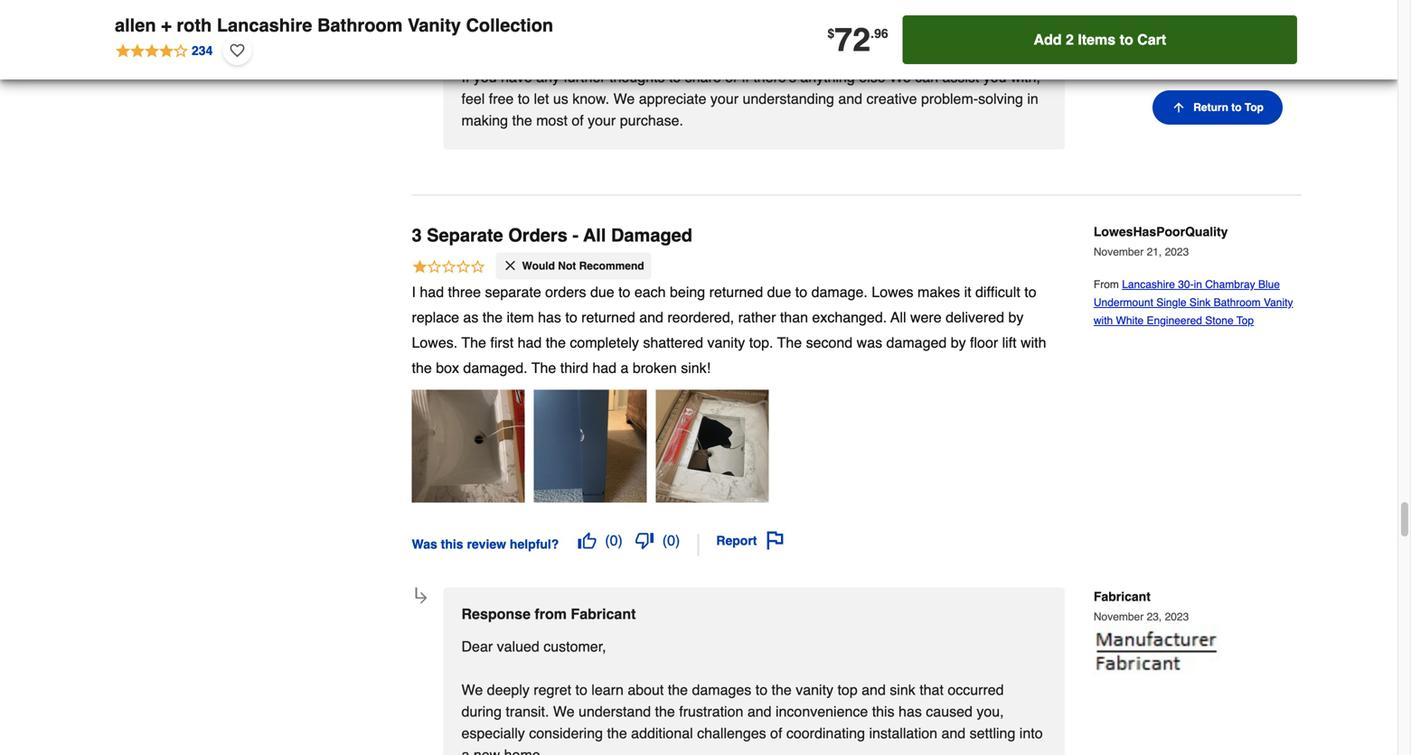 Task type: describe. For each thing, give the bounding box(es) containing it.
roth
[[177, 15, 212, 36]]

loweshaspoorquality
[[1094, 225, 1228, 239]]

the down understand
[[607, 726, 627, 742]]

there's
[[753, 69, 796, 85]]

in inside lancashire 30-in chambray blue undermount single sink bathroom vanity with white engineered stone top
[[1194, 278, 1202, 291]]

solving
[[978, 90, 1023, 107]]

was this review helpful?
[[412, 538, 559, 552]]

-
[[573, 225, 579, 246]]

in inside if you have any further thoughts to share or if there's anything else we can assist you with, feel free to let us  know. we appreciate your understanding and creative problem-solving in making the most of your purchase.
[[1027, 90, 1039, 107]]

0 for 'thumb down' icon
[[667, 533, 675, 549]]

return to top
[[1194, 101, 1264, 114]]

dear valued customer,
[[462, 639, 606, 655]]

21,
[[1147, 246, 1162, 258]]

72
[[835, 21, 871, 59]]

thumb up image
[[578, 532, 596, 550]]

you,
[[977, 704, 1004, 721]]

from
[[1094, 278, 1122, 291]]

$ 72 . 96
[[828, 21, 888, 59]]

assist
[[943, 69, 980, 85]]

rather
[[738, 309, 776, 326]]

makes
[[918, 284, 960, 301]]

to right return
[[1232, 101, 1242, 114]]

2023 for loweshaspoorquality
[[1165, 246, 1189, 258]]

we up during
[[462, 682, 483, 699]]

let
[[534, 90, 549, 107]]

add
[[1034, 31, 1062, 48]]

of inside if you have any further thoughts to share or if there's anything else we can assist you with, feel free to let us  know. we appreciate your understanding and creative problem-solving in making the most of your purchase.
[[572, 112, 584, 129]]

a inside we deeply regret to learn about the damages to the vanity top and sink that occurred during transit. we understand the frustration and inconvenience this has caused you, especially considering the additional challenges of coordinating installation and settling into a new home.
[[462, 747, 470, 756]]

top inside button
[[1245, 101, 1264, 114]]

if
[[742, 69, 749, 85]]

especially
[[462, 726, 525, 742]]

engineered
[[1147, 314, 1202, 327]]

https://photos us.bazaarvoice.com/photo/2/cghvdg86bg93zxm/74e1b300 1b8b 5222 a573 9c71b4ded875 image
[[412, 390, 525, 503]]

1 horizontal spatial had
[[518, 335, 542, 351]]

feel
[[462, 90, 485, 107]]

234 button
[[115, 36, 214, 65]]

thumb down image
[[635, 532, 654, 550]]

review
[[467, 538, 506, 552]]

deeply
[[487, 682, 530, 699]]

top
[[838, 682, 858, 699]]

most
[[536, 112, 568, 129]]

and up challenges at the bottom
[[748, 704, 772, 721]]

report button
[[710, 526, 791, 556]]

during
[[462, 704, 502, 721]]

we deeply regret to learn about the damages to the vanity top and sink that occurred during transit. we understand the frustration and inconvenience this has caused you, especially considering the additional challenges of coordinating installation and settling into a new home.
[[462, 682, 1043, 756]]

this inside we deeply regret to learn about the damages to the vanity top and sink that occurred during transit. we understand the frustration and inconvenience this has caused you, especially considering the additional challenges of coordinating installation and settling into a new home.
[[872, 704, 895, 721]]

https://photos us.bazaarvoice.com/photo/2/cghvdg86bg93zxm/9725590f 0657 580e 8bd4 3ce9c526b5b2 image
[[656, 390, 769, 503]]

to left cart
[[1120, 31, 1134, 48]]

the inside if you have any further thoughts to share or if there's anything else we can assist you with, feel free to let us  know. we appreciate your understanding and creative problem-solving in making the most of your purchase.
[[512, 112, 532, 129]]

flag image
[[766, 532, 784, 550]]

additional
[[631, 726, 693, 742]]

add 2 items to cart
[[1034, 31, 1166, 48]]

appreciate
[[639, 90, 707, 107]]

with,
[[1011, 69, 1041, 85]]

dear
[[462, 639, 493, 655]]

making
[[462, 112, 508, 129]]

3
[[412, 225, 422, 246]]

that
[[920, 682, 944, 699]]

learn
[[592, 682, 624, 699]]

30-
[[1178, 278, 1194, 291]]

with inside the i had three separate orders due to each being returned due to damage.  lowes makes it difficult to replace as the item has to returned and reordered, rather than exchanged.  all were delivered by lowes.   the first had the completely shattered vanity top.   the second was damaged by floor lift with the box damaged.   the third had a broken sink!
[[1021, 335, 1047, 351]]

purchase.
[[620, 112, 683, 129]]

0 for thumb up "icon"
[[610, 533, 618, 549]]

vanity inside we deeply regret to learn about the damages to the vanity top and sink that occurred during transit. we understand the frustration and inconvenience this has caused you, especially considering the additional challenges of coordinating installation and settling into a new home.
[[796, 682, 834, 699]]

separate
[[427, 225, 503, 246]]

transit.
[[506, 704, 549, 721]]

$
[[828, 26, 835, 41]]

and right top
[[862, 682, 886, 699]]

0 horizontal spatial by
[[951, 335, 966, 351]]

2 you from the left
[[984, 69, 1007, 85]]

has inside the i had three separate orders due to each being returned due to damage.  lowes makes it difficult to replace as the item has to returned and reordered, rather than exchanged.  all were delivered by lowes.   the first had the completely shattered vanity top.   the second was damaged by floor lift with the box damaged.   the third had a broken sink!
[[538, 309, 561, 326]]

second
[[806, 335, 853, 351]]

the left box
[[412, 360, 432, 377]]

to up than
[[795, 284, 808, 301]]

we down thoughts at top left
[[614, 90, 635, 107]]

lift
[[1002, 335, 1017, 351]]

understanding
[[743, 90, 834, 107]]

lowes
[[872, 284, 914, 301]]

about
[[628, 682, 664, 699]]

replace
[[412, 309, 459, 326]]

floor
[[970, 335, 998, 351]]

fabricant november 23, 2023
[[1094, 590, 1189, 624]]

know.
[[573, 90, 610, 107]]

allen + roth lancashire bathroom vanity collection
[[115, 15, 553, 36]]

to left learn
[[575, 682, 588, 699]]

understand
[[579, 704, 651, 721]]

delivered
[[946, 309, 1005, 326]]

2 vertical spatial had
[[593, 360, 617, 377]]

white
[[1116, 314, 1144, 327]]

of inside we deeply regret to learn about the damages to the vanity top and sink that occurred during transit. we understand the frustration and inconvenience this has caused you, especially considering the additional challenges of coordinating installation and settling into a new home.
[[770, 726, 782, 742]]

was
[[412, 538, 437, 552]]

separate
[[485, 284, 541, 301]]

) for 'thumb down' icon
[[675, 533, 680, 549]]

arrow right image
[[413, 590, 430, 607]]

0 vertical spatial your
[[711, 90, 739, 107]]

broken
[[633, 360, 677, 377]]

installation
[[869, 726, 938, 742]]

item
[[507, 309, 534, 326]]

sink
[[890, 682, 916, 699]]

0 horizontal spatial the
[[462, 335, 486, 351]]

) for thumb up "icon"
[[618, 533, 623, 549]]

to right difficult
[[1025, 284, 1037, 301]]

difficult
[[976, 284, 1021, 301]]

and down caused
[[942, 726, 966, 742]]

2023 for fabricant
[[1165, 611, 1189, 624]]

as
[[463, 309, 479, 326]]

damaged
[[611, 225, 693, 246]]

three
[[448, 284, 481, 301]]

1 vertical spatial returned
[[582, 309, 635, 326]]

lancashire inside lancashire 30-in chambray blue undermount single sink bathroom vanity with white engineered stone top
[[1122, 278, 1175, 291]]

not
[[558, 260, 576, 272]]

to down orders
[[565, 309, 577, 326]]

problem-
[[921, 90, 978, 107]]

damages
[[692, 682, 752, 699]]

stone
[[1205, 314, 1234, 327]]

1 horizontal spatial by
[[1009, 309, 1024, 326]]

3 separate orders - all damaged
[[412, 225, 693, 246]]

the up additional
[[655, 704, 675, 721]]

close image
[[503, 259, 518, 273]]

the right about
[[668, 682, 688, 699]]

fabricant inside fabricant november 23, 2023
[[1094, 590, 1151, 604]]

( 0 ) for thumb up "icon"
[[605, 533, 623, 549]]

heart outline image
[[230, 41, 244, 61]]

0 vertical spatial returned
[[709, 284, 763, 301]]



Task type: vqa. For each thing, say whether or not it's contained in the screenshot.
chevron down image
no



Task type: locate. For each thing, give the bounding box(es) containing it.
allen
[[115, 15, 156, 36]]

this down sink
[[872, 704, 895, 721]]

by
[[1009, 309, 1024, 326], [951, 335, 966, 351]]

vanity left collection
[[408, 15, 461, 36]]

1 horizontal spatial (
[[663, 533, 667, 549]]

arrow up image
[[1172, 100, 1186, 115]]

with inside lancashire 30-in chambray blue undermount single sink bathroom vanity with white engineered stone top
[[1094, 314, 1113, 327]]

0 horizontal spatial returned
[[582, 309, 635, 326]]

cart
[[1138, 31, 1166, 48]]

you up solving
[[984, 69, 1007, 85]]

returned up rather
[[709, 284, 763, 301]]

has up installation
[[899, 704, 922, 721]]

0 horizontal spatial vanity
[[408, 15, 461, 36]]

2 due from the left
[[767, 284, 791, 301]]

or
[[725, 69, 738, 85]]

0 horizontal spatial bathroom
[[317, 15, 403, 36]]

1 horizontal spatial ( 0 )
[[663, 533, 680, 549]]

) right 'thumb down' icon
[[675, 533, 680, 549]]

first
[[490, 335, 514, 351]]

2 ) from the left
[[675, 533, 680, 549]]

november inside loweshaspoorquality november 21, 2023
[[1094, 246, 1144, 258]]

1 0 from the left
[[610, 533, 618, 549]]

to left the each
[[619, 284, 631, 301]]

0 vertical spatial fabricant
[[1094, 590, 1151, 604]]

we up creative
[[890, 69, 911, 85]]

2 november from the top
[[1094, 611, 1144, 624]]

0 horizontal spatial in
[[1027, 90, 1039, 107]]

2 ( from the left
[[663, 533, 667, 549]]

0 vertical spatial vanity
[[408, 15, 461, 36]]

1 vertical spatial all
[[891, 309, 906, 326]]

)
[[618, 533, 623, 549], [675, 533, 680, 549]]

the left third
[[532, 360, 556, 377]]

sink
[[1190, 296, 1211, 309]]

2
[[1066, 31, 1074, 48]]

sink!
[[681, 360, 711, 377]]

1 vertical spatial of
[[770, 726, 782, 742]]

the up third
[[546, 335, 566, 351]]

1 vertical spatial november
[[1094, 611, 1144, 624]]

1 horizontal spatial vanity
[[1264, 296, 1293, 309]]

new
[[474, 747, 500, 756]]

ovedecors pl image
[[1094, 624, 1230, 688]]

1 star image
[[412, 259, 486, 277]]

to right damages
[[756, 682, 768, 699]]

settling
[[970, 726, 1016, 742]]

home.
[[504, 747, 544, 756]]

0 horizontal spatial ( 0 )
[[605, 533, 623, 549]]

third
[[560, 360, 589, 377]]

0 horizontal spatial has
[[538, 309, 561, 326]]

your down know.
[[588, 112, 616, 129]]

i had three separate orders due to each being returned due to damage.  lowes makes it difficult to replace as the item has to returned and reordered, rather than exchanged.  all were delivered by lowes.   the first had the completely shattered vanity top.   the second was damaged by floor lift with the box damaged.   the third had a broken sink!
[[412, 284, 1047, 377]]

lowes.
[[412, 335, 458, 351]]

0
[[610, 533, 618, 549], [667, 533, 675, 549]]

to
[[1120, 31, 1134, 48], [669, 69, 681, 85], [518, 90, 530, 107], [1232, 101, 1242, 114], [619, 284, 631, 301], [795, 284, 808, 301], [1025, 284, 1037, 301], [565, 309, 577, 326], [575, 682, 588, 699], [756, 682, 768, 699]]

0 vertical spatial of
[[572, 112, 584, 129]]

damaged
[[887, 335, 947, 351]]

2 ( 0 ) from the left
[[663, 533, 680, 549]]

bathroom
[[317, 15, 403, 36], [1214, 296, 1261, 309]]

1 vertical spatial a
[[462, 747, 470, 756]]

0 horizontal spatial 0
[[610, 533, 618, 549]]

you right the if
[[474, 69, 497, 85]]

1 horizontal spatial fabricant
[[1094, 590, 1151, 604]]

to left let
[[518, 90, 530, 107]]

this
[[441, 538, 463, 552], [872, 704, 895, 721]]

has inside we deeply regret to learn about the damages to the vanity top and sink that occurred during transit. we understand the frustration and inconvenience this has caused you, especially considering the additional challenges of coordinating installation and settling into a new home.
[[899, 704, 922, 721]]

0 vertical spatial november
[[1094, 246, 1144, 258]]

top inside lancashire 30-in chambray blue undermount single sink bathroom vanity with white engineered stone top
[[1237, 314, 1254, 327]]

november inside fabricant november 23, 2023
[[1094, 611, 1144, 624]]

) left 'thumb down' icon
[[618, 533, 623, 549]]

0 vertical spatial this
[[441, 538, 463, 552]]

top right stone
[[1237, 314, 1254, 327]]

top right return
[[1245, 101, 1264, 114]]

in
[[1027, 90, 1039, 107], [1194, 278, 1202, 291]]

2 2023 from the top
[[1165, 611, 1189, 624]]

had right i
[[420, 284, 444, 301]]

lancashire up heart outline image
[[217, 15, 312, 36]]

free
[[489, 90, 514, 107]]

1 vertical spatial bathroom
[[1214, 296, 1261, 309]]

any
[[536, 69, 560, 85]]

0 horizontal spatial due
[[590, 284, 614, 301]]

if you have any further thoughts to share or if there's anything else we can assist you with, feel free to let us  know. we appreciate your understanding and creative problem-solving in making the most of your purchase.
[[462, 69, 1041, 129]]

1 ) from the left
[[618, 533, 623, 549]]

the down 'as'
[[462, 335, 486, 351]]

vanity inside the i had three separate orders due to each being returned due to damage.  lowes makes it difficult to replace as the item has to returned and reordered, rather than exchanged.  all were delivered by lowes.   the first had the completely shattered vanity top.   the second was damaged by floor lift with the box damaged.   the third had a broken sink!
[[707, 335, 745, 351]]

0 right thumb up "icon"
[[610, 533, 618, 549]]

1 ( from the left
[[605, 533, 610, 549]]

0 horizontal spatial all
[[583, 225, 606, 246]]

vanity down blue
[[1264, 296, 1293, 309]]

0 horizontal spatial (
[[605, 533, 610, 549]]

0 horizontal spatial )
[[618, 533, 623, 549]]

lancashire 30-in chambray blue undermount single sink bathroom vanity with white engineered stone top link
[[1094, 278, 1293, 327]]

1 horizontal spatial with
[[1094, 314, 1113, 327]]

1 vertical spatial fabricant
[[571, 606, 636, 623]]

report
[[716, 534, 757, 548]]

caused
[[926, 704, 973, 721]]

1 vertical spatial 2023
[[1165, 611, 1189, 624]]

returned up completely
[[582, 309, 635, 326]]

fabricant up customer,
[[571, 606, 636, 623]]

challenges
[[697, 726, 766, 742]]

has right item
[[538, 309, 561, 326]]

of down know.
[[572, 112, 584, 129]]

0 horizontal spatial vanity
[[707, 335, 745, 351]]

return
[[1194, 101, 1229, 114]]

vanity
[[707, 335, 745, 351], [796, 682, 834, 699]]

we up the considering
[[553, 704, 575, 721]]

1 horizontal spatial all
[[891, 309, 906, 326]]

0 vertical spatial with
[[1094, 314, 1113, 327]]

with
[[1094, 314, 1113, 327], [1021, 335, 1047, 351]]

1 horizontal spatial )
[[675, 533, 680, 549]]

( right 'thumb down' icon
[[663, 533, 667, 549]]

1 horizontal spatial of
[[770, 726, 782, 742]]

( for thumb up "icon"
[[605, 533, 610, 549]]

0 vertical spatial 2023
[[1165, 246, 1189, 258]]

1 vertical spatial by
[[951, 335, 966, 351]]

( for 'thumb down' icon
[[663, 533, 667, 549]]

anything
[[800, 69, 855, 85]]

had
[[420, 284, 444, 301], [518, 335, 542, 351], [593, 360, 617, 377]]

1 vertical spatial has
[[899, 704, 922, 721]]

1 horizontal spatial due
[[767, 284, 791, 301]]

a
[[621, 360, 629, 377], [462, 747, 470, 756]]

reordered,
[[668, 309, 734, 326]]

fabricant up the 23,
[[1094, 590, 1151, 604]]

a inside the i had three separate orders due to each being returned due to damage.  lowes makes it difficult to replace as the item has to returned and reordered, rather than exchanged.  all were delivered by lowes.   the first had the completely shattered vanity top.   the second was damaged by floor lift with the box damaged.   the third had a broken sink!
[[621, 360, 629, 377]]

completely
[[570, 335, 639, 351]]

2 horizontal spatial the
[[777, 335, 802, 351]]

1 horizontal spatial has
[[899, 704, 922, 721]]

1 november from the top
[[1094, 246, 1144, 258]]

1 horizontal spatial returned
[[709, 284, 763, 301]]

due up than
[[767, 284, 791, 301]]

0 vertical spatial has
[[538, 309, 561, 326]]

1 horizontal spatial this
[[872, 704, 895, 721]]

november for loweshaspoorquality
[[1094, 246, 1144, 258]]

0 horizontal spatial your
[[588, 112, 616, 129]]

the right 'as'
[[483, 309, 503, 326]]

have
[[501, 69, 532, 85]]

2023 right 21,
[[1165, 246, 1189, 258]]

return to top button
[[1153, 90, 1283, 125]]

1 vertical spatial top
[[1237, 314, 1254, 327]]

0 vertical spatial a
[[621, 360, 629, 377]]

( right thumb up "icon"
[[605, 533, 610, 549]]

1 horizontal spatial a
[[621, 360, 629, 377]]

this right was
[[441, 538, 463, 552]]

( 0 ) right 'thumb down' icon
[[663, 533, 680, 549]]

23,
[[1147, 611, 1162, 624]]

the up inconvenience
[[772, 682, 792, 699]]

0 vertical spatial lancashire
[[217, 15, 312, 36]]

being
[[670, 284, 705, 301]]

had down completely
[[593, 360, 617, 377]]

1 horizontal spatial 0
[[667, 533, 675, 549]]

by up lift
[[1009, 309, 1024, 326]]

1 horizontal spatial vanity
[[796, 682, 834, 699]]

2 0 from the left
[[667, 533, 675, 549]]

0 vertical spatial top
[[1245, 101, 1264, 114]]

undermount
[[1094, 296, 1154, 309]]

vanity left the top. at the right top
[[707, 335, 745, 351]]

share
[[685, 69, 721, 85]]

0 horizontal spatial of
[[572, 112, 584, 129]]

( 0 ) for 'thumb down' icon
[[663, 533, 680, 549]]

else
[[859, 69, 886, 85]]

0 vertical spatial vanity
[[707, 335, 745, 351]]

lancashire up single
[[1122, 278, 1175, 291]]

0 horizontal spatial this
[[441, 538, 463, 552]]

your
[[711, 90, 739, 107], [588, 112, 616, 129]]

bathroom inside lancashire 30-in chambray blue undermount single sink bathroom vanity with white engineered stone top
[[1214, 296, 1261, 309]]

and down the each
[[639, 309, 664, 326]]

collection
[[466, 15, 553, 36]]

2023 inside fabricant november 23, 2023
[[1165, 611, 1189, 624]]

1 due from the left
[[590, 284, 614, 301]]

coordinating
[[786, 726, 865, 742]]

the down than
[[777, 335, 802, 351]]

2 horizontal spatial had
[[593, 360, 617, 377]]

0 vertical spatial by
[[1009, 309, 1024, 326]]

your down or
[[711, 90, 739, 107]]

1 you from the left
[[474, 69, 497, 85]]

0 horizontal spatial lancashire
[[217, 15, 312, 36]]

response from fabricant
[[462, 606, 636, 623]]

vanity
[[408, 15, 461, 36], [1264, 296, 1293, 309]]

1 2023 from the top
[[1165, 246, 1189, 258]]

( 0 ) right thumb up "icon"
[[605, 533, 623, 549]]

orders
[[508, 225, 568, 246]]

all right -
[[583, 225, 606, 246]]

to up appreciate
[[669, 69, 681, 85]]

from
[[535, 606, 567, 623]]

1 vertical spatial had
[[518, 335, 542, 351]]

0 horizontal spatial a
[[462, 747, 470, 756]]

vanity inside lancashire 30-in chambray blue undermount single sink bathroom vanity with white engineered stone top
[[1264, 296, 1293, 309]]

in down the with,
[[1027, 90, 1039, 107]]

1 horizontal spatial in
[[1194, 278, 1202, 291]]

returned
[[709, 284, 763, 301], [582, 309, 635, 326]]

the left most
[[512, 112, 532, 129]]

frustration
[[679, 704, 744, 721]]

0 horizontal spatial had
[[420, 284, 444, 301]]

1 vertical spatial this
[[872, 704, 895, 721]]

fabricant
[[1094, 590, 1151, 604], [571, 606, 636, 623]]

november for fabricant
[[1094, 611, 1144, 624]]

blue
[[1259, 278, 1280, 291]]

1 horizontal spatial your
[[711, 90, 739, 107]]

had down item
[[518, 335, 542, 351]]

1 vertical spatial lancashire
[[1122, 278, 1175, 291]]

and inside the i had three separate orders due to each being returned due to damage.  lowes makes it difficult to replace as the item has to returned and reordered, rather than exchanged.  all were delivered by lowes.   the first had the completely shattered vanity top.   the second was damaged by floor lift with the box damaged.   the third had a broken sink!
[[639, 309, 664, 326]]

of
[[572, 112, 584, 129], [770, 726, 782, 742]]

1 ( 0 ) from the left
[[605, 533, 623, 549]]

all down 'lowes'
[[891, 309, 906, 326]]

was
[[857, 335, 883, 351]]

0 horizontal spatial with
[[1021, 335, 1047, 351]]

and down else on the right top of the page
[[838, 90, 863, 107]]

a left broken
[[621, 360, 629, 377]]

top.
[[749, 335, 773, 351]]

4.1 stars image
[[115, 40, 214, 60]]

thoughts
[[610, 69, 665, 85]]

0 vertical spatial in
[[1027, 90, 1039, 107]]

would not recommend
[[522, 260, 644, 272]]

1 horizontal spatial lancashire
[[1122, 278, 1175, 291]]

0 right 'thumb down' icon
[[667, 533, 675, 549]]

0 vertical spatial bathroom
[[317, 15, 403, 36]]

add 2 items to cart button
[[903, 15, 1297, 64]]

creative
[[867, 90, 917, 107]]

november up from
[[1094, 246, 1144, 258]]

vanity up inconvenience
[[796, 682, 834, 699]]

in up sink
[[1194, 278, 1202, 291]]

+
[[161, 15, 172, 36]]

(
[[605, 533, 610, 549], [663, 533, 667, 549]]

1 vertical spatial with
[[1021, 335, 1047, 351]]

and inside if you have any further thoughts to share or if there's anything else we can assist you with, feel free to let us  know. we appreciate your understanding and creative problem-solving in making the most of your purchase.
[[838, 90, 863, 107]]

1 vertical spatial your
[[588, 112, 616, 129]]

with right lift
[[1021, 335, 1047, 351]]

1 horizontal spatial the
[[532, 360, 556, 377]]

loweshaspoorquality november 21, 2023
[[1094, 225, 1228, 258]]

2023 right the 23,
[[1165, 611, 1189, 624]]

and
[[838, 90, 863, 107], [639, 309, 664, 326], [862, 682, 886, 699], [748, 704, 772, 721], [942, 726, 966, 742]]

0 vertical spatial all
[[583, 225, 606, 246]]

1 vertical spatial vanity
[[1264, 296, 1293, 309]]

1 vertical spatial in
[[1194, 278, 1202, 291]]

2023 inside loweshaspoorquality november 21, 2023
[[1165, 246, 1189, 258]]

0 horizontal spatial you
[[474, 69, 497, 85]]

by left floor on the right of the page
[[951, 335, 966, 351]]

0 horizontal spatial fabricant
[[571, 606, 636, 623]]

all inside the i had three separate orders due to each being returned due to damage.  lowes makes it difficult to replace as the item has to returned and reordered, rather than exchanged.  all were delivered by lowes.   the first had the completely shattered vanity top.   the second was damaged by floor lift with the box damaged.   the third had a broken sink!
[[891, 309, 906, 326]]

helpful?
[[510, 538, 559, 552]]

.
[[871, 26, 874, 41]]

of right challenges at the bottom
[[770, 726, 782, 742]]

with left "white"
[[1094, 314, 1113, 327]]

1 horizontal spatial you
[[984, 69, 1007, 85]]

https://photos us.bazaarvoice.com/photo/2/cghvdg86bg93zxm/0e0eeea4 82a5 57a0 b6db 28318d8a69cc image
[[534, 390, 647, 503]]

were
[[910, 309, 942, 326]]

0 vertical spatial had
[[420, 284, 444, 301]]

due down recommend
[[590, 284, 614, 301]]

orders
[[545, 284, 586, 301]]

a left new
[[462, 747, 470, 756]]

1 vertical spatial vanity
[[796, 682, 834, 699]]

november left the 23,
[[1094, 611, 1144, 624]]

than
[[780, 309, 808, 326]]

1 horizontal spatial bathroom
[[1214, 296, 1261, 309]]

can
[[915, 69, 939, 85]]

the
[[512, 112, 532, 129], [483, 309, 503, 326], [546, 335, 566, 351], [412, 360, 432, 377], [668, 682, 688, 699], [772, 682, 792, 699], [655, 704, 675, 721], [607, 726, 627, 742]]



